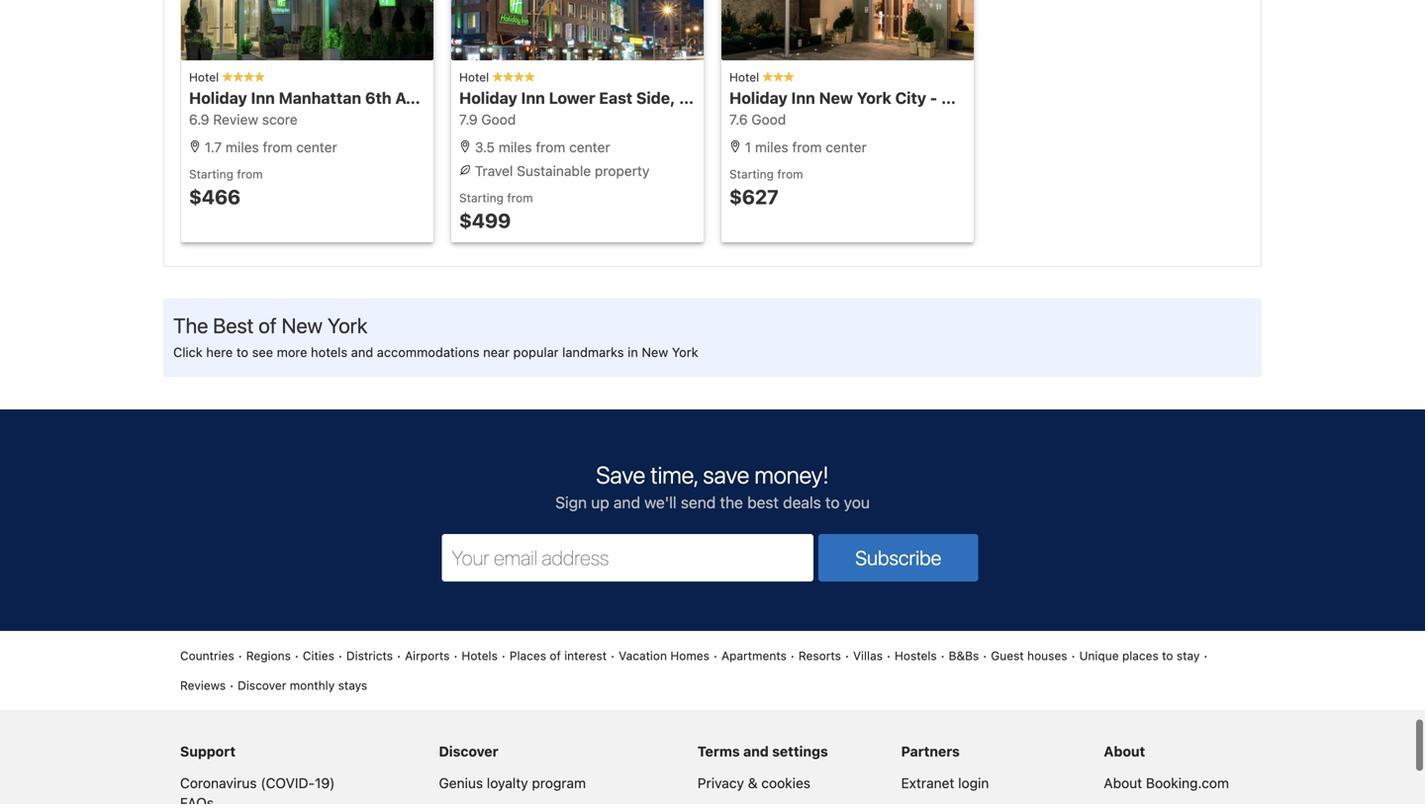 Task type: describe. For each thing, give the bounding box(es) containing it.
more
[[277, 345, 307, 360]]

extranet
[[901, 775, 954, 792]]

regions
[[246, 649, 291, 663]]

and inside save time, save money! sign up and we'll send the best deals to you
[[614, 493, 640, 512]]

city
[[895, 88, 926, 107]]

2 vertical spatial to
[[1162, 649, 1173, 663]]

save time, save money! sign up and we'll send the best deals to you
[[555, 461, 870, 512]]

holiday for $466
[[189, 88, 247, 107]]

chelsea,
[[438, 88, 505, 107]]

privacy & cookies link
[[698, 775, 811, 792]]

times
[[941, 88, 988, 107]]

$627
[[729, 185, 779, 208]]

square,
[[992, 88, 1051, 107]]

vacation homes
[[619, 649, 710, 663]]

1
[[745, 139, 751, 155]]

apartments link
[[721, 647, 787, 665]]

booking.com
[[1146, 775, 1229, 792]]

districts link
[[346, 647, 393, 665]]

hostels
[[895, 649, 937, 663]]

up
[[591, 493, 609, 512]]

privacy & cookies
[[698, 775, 811, 792]]

miles for $466
[[226, 139, 259, 155]]

1 miles from center
[[741, 139, 867, 155]]

districts
[[346, 649, 393, 663]]

about for about
[[1104, 744, 1145, 760]]

program
[[532, 775, 586, 792]]

interest
[[564, 649, 607, 663]]

in
[[628, 345, 638, 360]]

1 horizontal spatial new
[[642, 345, 668, 360]]

discover monthly stays
[[238, 679, 367, 693]]

$499
[[459, 209, 511, 232]]

from up starting from $627
[[792, 139, 822, 155]]

regions link
[[246, 647, 291, 665]]

miles for $627
[[755, 139, 788, 155]]

guest houses link
[[991, 647, 1067, 665]]

best
[[747, 493, 779, 512]]

from inside starting from $627
[[777, 167, 803, 181]]

1.7 miles from center
[[201, 139, 337, 155]]

1.7
[[205, 139, 222, 155]]

hotels
[[311, 345, 347, 360]]

6th
[[365, 88, 392, 107]]

countries
[[180, 649, 234, 663]]

coronavirus (covid-19) faqs link
[[180, 775, 335, 805]]

save
[[596, 461, 645, 489]]

send
[[681, 493, 716, 512]]

19)
[[315, 775, 335, 792]]

&
[[748, 775, 758, 792]]

starting for $466
[[189, 167, 234, 181]]

save time, save money! footer
[[0, 409, 1425, 805]]

3.5 miles from center
[[471, 139, 610, 155]]

holiday inside holiday inn lower east side, an ihg hotel 7.9 good
[[459, 88, 517, 107]]

inn for $466
[[251, 88, 275, 107]]

about for about booking.com
[[1104, 775, 1142, 792]]

ihg inside holiday inn lower east side, an ihg hotel 7.9 good
[[702, 88, 730, 107]]

discover monthly stays link
[[238, 677, 367, 695]]

vacation
[[619, 649, 667, 663]]

york inside holiday inn new york city - times square, an ihg hotel 7.6 good
[[857, 88, 892, 107]]

hotel inside holiday inn manhattan 6th ave - chelsea, an ihg hotel 6.9 review score
[[564, 88, 605, 107]]

best
[[213, 313, 254, 338]]

2 vertical spatial and
[[743, 744, 769, 760]]

holiday for $627
[[729, 88, 788, 107]]

monthly
[[290, 679, 335, 693]]

holiday inn lower east side, an ihg hotel 7.9 good
[[459, 88, 775, 128]]

guest houses
[[991, 649, 1067, 663]]

places of interest
[[510, 649, 607, 663]]

2 center from the left
[[569, 139, 610, 155]]

login
[[958, 775, 989, 792]]

airports link
[[405, 647, 450, 665]]

from inside starting from $499
[[507, 191, 533, 205]]

ave
[[395, 88, 423, 107]]

starting from $499
[[459, 191, 533, 232]]

and inside the best of new york click here to see more hotels and accommodations near popular landmarks in new york
[[351, 345, 373, 360]]

starting from $466
[[189, 167, 263, 208]]

holiday inn new york city - times square, an ihg hotel 7.6 good
[[729, 88, 1151, 128]]

- for $627
[[930, 88, 937, 107]]

reviews link
[[180, 677, 226, 695]]

the best of new york click here to see more hotels and accommodations near popular landmarks in new york
[[173, 313, 698, 360]]

near
[[483, 345, 510, 360]]

hotels
[[462, 649, 498, 663]]

popular
[[513, 345, 559, 360]]

deals
[[783, 493, 821, 512]]

terms
[[698, 744, 740, 760]]

inn inside holiday inn lower east side, an ihg hotel 7.9 good
[[521, 88, 545, 107]]

7.9 good
[[459, 111, 516, 128]]

cities
[[303, 649, 334, 663]]

starting from $627
[[729, 167, 803, 208]]

resorts link
[[799, 647, 841, 665]]

countries link
[[180, 647, 234, 665]]

partners
[[901, 744, 960, 760]]

of inside save time, save money! footer
[[550, 649, 561, 663]]

airports
[[405, 649, 450, 663]]

inn for $627
[[791, 88, 815, 107]]

starting for $499
[[459, 191, 504, 205]]

loyalty
[[487, 775, 528, 792]]

support
[[180, 744, 236, 760]]

resorts
[[799, 649, 841, 663]]

of inside the best of new york click here to see more hotels and accommodations near popular landmarks in new york
[[259, 313, 277, 338]]

subscribe button
[[819, 534, 978, 582]]

you
[[844, 493, 870, 512]]

4 stars image for lower
[[492, 72, 535, 81]]

settings
[[772, 744, 828, 760]]

ihg inside holiday inn manhattan 6th ave - chelsea, an ihg hotel 6.9 review score
[[531, 88, 560, 107]]

property
[[595, 163, 650, 179]]

stays
[[338, 679, 367, 693]]

cities link
[[303, 647, 334, 665]]



Task type: vqa. For each thing, say whether or not it's contained in the screenshot.
1st about from the top of the save time, save money! Footer at the bottom of the page
yes



Task type: locate. For each thing, give the bounding box(es) containing it.
time,
[[651, 461, 698, 489]]

2 horizontal spatial miles
[[755, 139, 788, 155]]

1 horizontal spatial york
[[672, 345, 698, 360]]

2 an from the left
[[679, 88, 698, 107]]

4 stars image
[[222, 72, 265, 81], [492, 72, 535, 81]]

holiday inside holiday inn new york city - times square, an ihg hotel 7.6 good
[[729, 88, 788, 107]]

- inside holiday inn new york city - times square, an ihg hotel 7.6 good
[[930, 88, 937, 107]]

new inside holiday inn new york city - times square, an ihg hotel 7.6 good
[[819, 88, 853, 107]]

an inside holiday inn lower east side, an ihg hotel 7.9 good
[[679, 88, 698, 107]]

1 ihg from the left
[[531, 88, 560, 107]]

1 horizontal spatial center
[[569, 139, 610, 155]]

0 horizontal spatial an
[[509, 88, 528, 107]]

here
[[206, 345, 233, 360]]

1 horizontal spatial ihg
[[702, 88, 730, 107]]

faqs
[[180, 795, 214, 805]]

the
[[173, 313, 208, 338]]

holiday inn manhattan 6th ave - chelsea, an ihg hotel 6.9 review score
[[189, 88, 605, 128]]

2 vertical spatial york
[[672, 345, 698, 360]]

travel
[[475, 163, 513, 179]]

2 horizontal spatial starting
[[729, 167, 774, 181]]

0 vertical spatial about
[[1104, 744, 1145, 760]]

miles right 1
[[755, 139, 788, 155]]

1 vertical spatial york
[[328, 313, 368, 338]]

starting inside starting from $466
[[189, 167, 234, 181]]

new right in
[[642, 345, 668, 360]]

money!
[[755, 461, 829, 489]]

homes
[[670, 649, 710, 663]]

2 horizontal spatial holiday
[[729, 88, 788, 107]]

to
[[236, 345, 248, 360], [825, 493, 840, 512], [1162, 649, 1173, 663]]

2 horizontal spatial and
[[743, 744, 769, 760]]

1 horizontal spatial starting
[[459, 191, 504, 205]]

holiday inside holiday inn manhattan 6th ave - chelsea, an ihg hotel 6.9 review score
[[189, 88, 247, 107]]

b&bs
[[949, 649, 979, 663]]

1 center from the left
[[296, 139, 337, 155]]

1 an from the left
[[509, 88, 528, 107]]

- inside holiday inn manhattan 6th ave - chelsea, an ihg hotel 6.9 review score
[[427, 88, 435, 107]]

1 4 stars image from the left
[[222, 72, 265, 81]]

holiday up 7.6 good at the top
[[729, 88, 788, 107]]

miles right '3.5'
[[499, 139, 532, 155]]

places of interest link
[[510, 647, 607, 665]]

and up privacy & cookies
[[743, 744, 769, 760]]

3 center from the left
[[826, 139, 867, 155]]

about left 'booking.com'
[[1104, 775, 1142, 792]]

- for $466
[[427, 88, 435, 107]]

1 horizontal spatial discover
[[439, 744, 498, 760]]

genius
[[439, 775, 483, 792]]

hotel
[[189, 70, 222, 84], [459, 70, 492, 84], [729, 70, 763, 84], [564, 88, 605, 107], [734, 88, 775, 107], [1110, 88, 1151, 107]]

3 holiday from the left
[[729, 88, 788, 107]]

1 vertical spatial about
[[1104, 775, 1142, 792]]

from
[[263, 139, 292, 155], [536, 139, 565, 155], [792, 139, 822, 155], [237, 167, 263, 181], [777, 167, 803, 181], [507, 191, 533, 205]]

inn inside holiday inn manhattan 6th ave - chelsea, an ihg hotel 6.9 review score
[[251, 88, 275, 107]]

$466
[[189, 185, 241, 208]]

to inside save time, save money! sign up and we'll send the best deals to you
[[825, 493, 840, 512]]

0 horizontal spatial 4 stars image
[[222, 72, 265, 81]]

0 vertical spatial discover
[[238, 679, 286, 693]]

6.9 review
[[189, 111, 258, 128]]

inn inside holiday inn new york city - times square, an ihg hotel 7.6 good
[[791, 88, 815, 107]]

about booking.com link
[[1104, 775, 1229, 792]]

from down the score
[[263, 139, 292, 155]]

lower
[[549, 88, 595, 107]]

starting
[[189, 167, 234, 181], [729, 167, 774, 181], [459, 191, 504, 205]]

new up more
[[282, 313, 323, 338]]

holiday up 7.9 good
[[459, 88, 517, 107]]

starting inside starting from $627
[[729, 167, 774, 181]]

(covid-
[[261, 775, 315, 792]]

2 about from the top
[[1104, 775, 1142, 792]]

from inside starting from $466
[[237, 167, 263, 181]]

of
[[259, 313, 277, 338], [550, 649, 561, 663]]

starting up $499
[[459, 191, 504, 205]]

3 ihg from the left
[[1078, 88, 1106, 107]]

hotel inside holiday inn new york city - times square, an ihg hotel 7.6 good
[[1110, 88, 1151, 107]]

2 inn from the left
[[521, 88, 545, 107]]

york left city
[[857, 88, 892, 107]]

2 horizontal spatial center
[[826, 139, 867, 155]]

7.6 good
[[729, 111, 786, 128]]

0 horizontal spatial york
[[328, 313, 368, 338]]

click
[[173, 345, 203, 360]]

unique places to stay link
[[1079, 647, 1200, 665]]

0 horizontal spatial center
[[296, 139, 337, 155]]

0 vertical spatial and
[[351, 345, 373, 360]]

0 vertical spatial new
[[819, 88, 853, 107]]

inn down 3 stars image
[[791, 88, 815, 107]]

from down travel
[[507, 191, 533, 205]]

an right square,
[[1055, 88, 1074, 107]]

an up 7.9 good
[[509, 88, 528, 107]]

1 horizontal spatial -
[[930, 88, 937, 107]]

b&bs link
[[949, 647, 979, 665]]

from down 1 miles from center
[[777, 167, 803, 181]]

2 horizontal spatial an
[[1055, 88, 1074, 107]]

3 miles from the left
[[755, 139, 788, 155]]

0 horizontal spatial new
[[282, 313, 323, 338]]

york
[[857, 88, 892, 107], [328, 313, 368, 338], [672, 345, 698, 360]]

4 stars image up 6.9 review
[[222, 72, 265, 81]]

0 horizontal spatial miles
[[226, 139, 259, 155]]

york up "hotels"
[[328, 313, 368, 338]]

1 vertical spatial and
[[614, 493, 640, 512]]

coronavirus
[[180, 775, 257, 792]]

hotel inside holiday inn lower east side, an ihg hotel 7.9 good
[[734, 88, 775, 107]]

1 vertical spatial discover
[[439, 744, 498, 760]]

genius loyalty program
[[439, 775, 586, 792]]

0 vertical spatial to
[[236, 345, 248, 360]]

villas
[[853, 649, 883, 663]]

ihg right square,
[[1078, 88, 1106, 107]]

an inside holiday inn new york city - times square, an ihg hotel 7.6 good
[[1055, 88, 1074, 107]]

side,
[[636, 88, 675, 107]]

Your email address email field
[[442, 534, 814, 582]]

discover for discover monthly stays
[[238, 679, 286, 693]]

0 horizontal spatial ihg
[[531, 88, 560, 107]]

and right "hotels"
[[351, 345, 373, 360]]

3 stars image
[[763, 72, 794, 81]]

0 horizontal spatial to
[[236, 345, 248, 360]]

places
[[1122, 649, 1159, 663]]

discover
[[238, 679, 286, 693], [439, 744, 498, 760]]

0 horizontal spatial -
[[427, 88, 435, 107]]

2 4 stars image from the left
[[492, 72, 535, 81]]

genius loyalty program link
[[439, 775, 586, 792]]

from down 1.7 miles from center
[[237, 167, 263, 181]]

reviews
[[180, 679, 226, 693]]

to left see
[[236, 345, 248, 360]]

2 horizontal spatial to
[[1162, 649, 1173, 663]]

0 horizontal spatial of
[[259, 313, 277, 338]]

1 horizontal spatial an
[[679, 88, 698, 107]]

an right side,
[[679, 88, 698, 107]]

inn left lower
[[521, 88, 545, 107]]

4 stars image for manhattan
[[222, 72, 265, 81]]

1 horizontal spatial and
[[614, 493, 640, 512]]

1 horizontal spatial miles
[[499, 139, 532, 155]]

1 holiday from the left
[[189, 88, 247, 107]]

score
[[262, 111, 298, 128]]

0 horizontal spatial holiday
[[189, 88, 247, 107]]

about booking.com
[[1104, 775, 1229, 792]]

extranet login
[[901, 775, 989, 792]]

1 about from the top
[[1104, 744, 1145, 760]]

hostels link
[[895, 647, 937, 665]]

4 stars image up chelsea,
[[492, 72, 535, 81]]

2 horizontal spatial ihg
[[1078, 88, 1106, 107]]

places
[[510, 649, 546, 663]]

0 horizontal spatial and
[[351, 345, 373, 360]]

from up sustainable
[[536, 139, 565, 155]]

2 vertical spatial new
[[642, 345, 668, 360]]

1 miles from the left
[[226, 139, 259, 155]]

starting up $466
[[189, 167, 234, 181]]

apartments
[[721, 649, 787, 663]]

about up about booking.com
[[1104, 744, 1145, 760]]

new up 1 miles from center
[[819, 88, 853, 107]]

and right 'up'
[[614, 493, 640, 512]]

miles
[[226, 139, 259, 155], [499, 139, 532, 155], [755, 139, 788, 155]]

2 ihg from the left
[[702, 88, 730, 107]]

ihg inside holiday inn new york city - times square, an ihg hotel 7.6 good
[[1078, 88, 1106, 107]]

york right in
[[672, 345, 698, 360]]

about
[[1104, 744, 1145, 760], [1104, 775, 1142, 792]]

2 holiday from the left
[[459, 88, 517, 107]]

2 miles from the left
[[499, 139, 532, 155]]

1 horizontal spatial holiday
[[459, 88, 517, 107]]

0 horizontal spatial starting
[[189, 167, 234, 181]]

discover up 'genius'
[[439, 744, 498, 760]]

center for $466
[[296, 139, 337, 155]]

an
[[509, 88, 528, 107], [679, 88, 698, 107], [1055, 88, 1074, 107]]

2 horizontal spatial york
[[857, 88, 892, 107]]

1 horizontal spatial of
[[550, 649, 561, 663]]

to left you
[[825, 493, 840, 512]]

discover down regions
[[238, 679, 286, 693]]

inn
[[251, 88, 275, 107], [521, 88, 545, 107], [791, 88, 815, 107]]

0 vertical spatial york
[[857, 88, 892, 107]]

- right city
[[930, 88, 937, 107]]

inn up the score
[[251, 88, 275, 107]]

center
[[296, 139, 337, 155], [569, 139, 610, 155], [826, 139, 867, 155]]

villas link
[[853, 647, 883, 665]]

starting for $627
[[729, 167, 774, 181]]

- right the ave
[[427, 88, 435, 107]]

0 horizontal spatial inn
[[251, 88, 275, 107]]

unique places to stay
[[1079, 649, 1200, 663]]

1 - from the left
[[427, 88, 435, 107]]

starting inside starting from $499
[[459, 191, 504, 205]]

1 vertical spatial new
[[282, 313, 323, 338]]

of up see
[[259, 313, 277, 338]]

see
[[252, 345, 273, 360]]

-
[[427, 88, 435, 107], [930, 88, 937, 107]]

miles right "1.7"
[[226, 139, 259, 155]]

ihg up 7.6 good at the top
[[702, 88, 730, 107]]

1 horizontal spatial inn
[[521, 88, 545, 107]]

1 horizontal spatial 4 stars image
[[492, 72, 535, 81]]

3.5
[[475, 139, 495, 155]]

1 vertical spatial to
[[825, 493, 840, 512]]

2 horizontal spatial new
[[819, 88, 853, 107]]

3 inn from the left
[[791, 88, 815, 107]]

0 vertical spatial of
[[259, 313, 277, 338]]

1 vertical spatial of
[[550, 649, 561, 663]]

hotels link
[[462, 647, 498, 665]]

cookies
[[761, 775, 811, 792]]

1 inn from the left
[[251, 88, 275, 107]]

an inside holiday inn manhattan 6th ave - chelsea, an ihg hotel 6.9 review score
[[509, 88, 528, 107]]

0 horizontal spatial discover
[[238, 679, 286, 693]]

starting up $627 in the top right of the page
[[729, 167, 774, 181]]

stay
[[1177, 649, 1200, 663]]

1 horizontal spatial to
[[825, 493, 840, 512]]

of right places
[[550, 649, 561, 663]]

to left stay
[[1162, 649, 1173, 663]]

2 - from the left
[[930, 88, 937, 107]]

ihg up 3.5 miles from center
[[531, 88, 560, 107]]

discover for discover
[[439, 744, 498, 760]]

holiday up 6.9 review
[[189, 88, 247, 107]]

ihg
[[531, 88, 560, 107], [702, 88, 730, 107], [1078, 88, 1106, 107]]

2 horizontal spatial inn
[[791, 88, 815, 107]]

to inside the best of new york click here to see more hotels and accommodations near popular landmarks in new york
[[236, 345, 248, 360]]

center for $627
[[826, 139, 867, 155]]

manhattan
[[279, 88, 361, 107]]

terms and settings
[[698, 744, 828, 760]]

accommodations
[[377, 345, 480, 360]]

3 an from the left
[[1055, 88, 1074, 107]]

guest
[[991, 649, 1024, 663]]

we'll
[[644, 493, 677, 512]]



